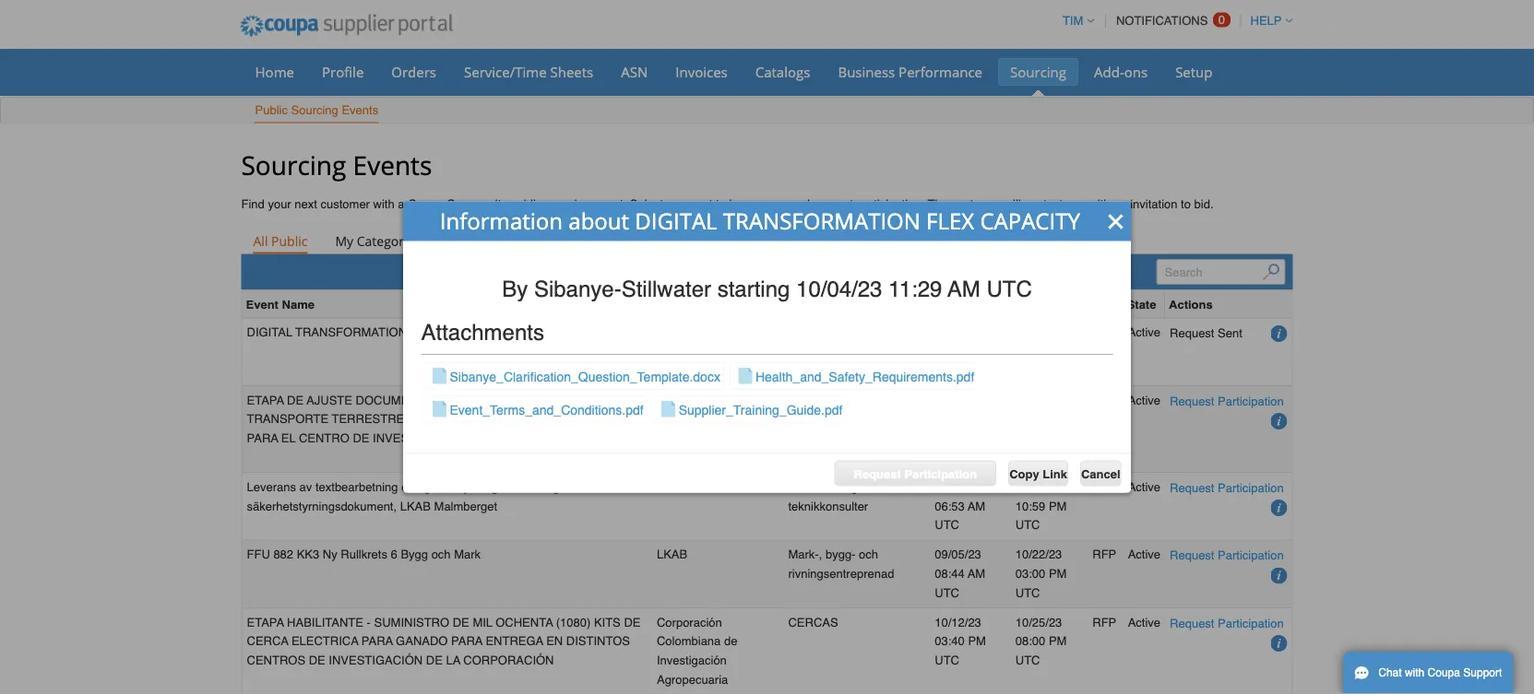 Task type: describe. For each thing, give the bounding box(es) containing it.
events down the community at the top of page
[[460, 232, 499, 249]]

state
[[1127, 297, 1157, 311]]

business performance link
[[826, 58, 995, 86]]

copy
[[1010, 467, 1040, 481]]

participation for 10/25/23 08:00 pm utc
[[1218, 617, 1284, 631]]

supplier_training_guide.pdf link
[[679, 403, 843, 418]]

health_and_safety_requirements.pdf
[[756, 370, 975, 385]]

active for 10/22/23 03:00 pm utc
[[1128, 548, 1161, 562]]

request participation button for 10/30/23 10:59 pm utc
[[1170, 478, 1284, 498]]

select
[[630, 197, 663, 211]]

documental
[[356, 393, 439, 407]]

genomlysning
[[424, 480, 498, 494]]

hr
[[788, 480, 806, 494]]

digital transformation  flex capacity
[[247, 326, 503, 339]]

investigación for etapa de ajuste documental - servicio público de transporte terrestre automotor especial (camionetas) para el centro de investigación la libertad
[[657, 432, 727, 446]]

add-ons
[[1094, 62, 1148, 81]]

active for 10/25/23 02:00 pm utc
[[1128, 326, 1161, 339]]

10/12/23
[[935, 616, 982, 630]]

de down ganado
[[426, 654, 443, 668]]

investigación for etapa habilitante - suministro de mil ochenta (1080) kits de cerca electrica para ganado para entrega en distintos centros de investigación de la corporación
[[657, 654, 727, 668]]

10/13/23
[[935, 480, 982, 494]]

leverans
[[247, 480, 296, 494]]

03:40
[[935, 635, 965, 649]]

request participation inside information about digital transformation  flex capacity dialog
[[854, 467, 977, 481]]

de down the sibanye_clarification_question_template.docx
[[565, 393, 582, 407]]

rivningsentreprenad
[[788, 567, 894, 581]]

utc for 10/25/23 02:00 pm utc
[[1016, 364, 1040, 378]]

corporación colombiana de investigación agropecuaria for etapa de ajuste documental - servicio público de transporte terrestre automotor especial (camionetas) para el centro de investigación la libertad
[[657, 393, 738, 465]]

10/25/23 08:00 pm utc
[[1016, 616, 1067, 668]]

2 active from the top
[[1128, 393, 1161, 407]]

public down home link
[[255, 103, 288, 117]]

02:00
[[1016, 345, 1046, 359]]

active for 10/25/23 08:00 pm utc
[[1128, 616, 1161, 630]]

event_terms_and_conditions.pdf link
[[450, 403, 644, 418]]

08:00
[[1016, 635, 1046, 649]]

av
[[300, 480, 312, 494]]

0 horizontal spatial coupa
[[408, 197, 443, 211]]

my events link
[[426, 228, 511, 254]]

sibanye_clarification_question_template.docx link
[[450, 370, 721, 385]]

request participation button for 10/22/23 03:00 pm utc
[[1170, 546, 1284, 566]]

och left mark
[[431, 548, 451, 562]]

de inside transporte de pasajeros terrestre
[[874, 393, 890, 407]]

0 horizontal spatial with
[[373, 197, 395, 211]]

2 to from the left
[[1181, 197, 1191, 211]]

utc for 10/04/23 11:29 am utc
[[935, 364, 960, 378]]

utc for 10/22/23 03:00 pm utc
[[1016, 586, 1040, 600]]

all public link
[[241, 228, 320, 254]]

público
[[509, 393, 562, 407]]

home
[[255, 62, 294, 81]]

information about digital transformation  flex capacity
[[440, 206, 1080, 236]]

,
[[819, 548, 822, 562]]

corporación colombiana de investigación agropecuaria for etapa habilitante - suministro de mil ochenta (1080) kits de cerca electrica para ganado para entrega en distintos centros de investigación de la corporación
[[657, 616, 738, 687]]

sourcing events
[[241, 147, 432, 182]]

date for end date
[[1041, 297, 1067, 311]]

flex inside dialog
[[927, 206, 975, 236]]

de left mil
[[453, 616, 469, 630]]

starting
[[718, 277, 790, 302]]

09/05/23 08:44 am utc
[[935, 548, 986, 600]]

sourcing
[[545, 197, 591, 211]]

orders
[[392, 62, 436, 81]]

0 horizontal spatial capacity
[[444, 326, 503, 339]]

my for my category
[[335, 232, 353, 249]]

centros
[[247, 654, 305, 668]]

asn
[[621, 62, 648, 81]]

performance
[[899, 62, 983, 81]]

882
[[273, 548, 294, 562]]

distintos
[[566, 635, 630, 649]]

och inside hr och övriga icke- teknikkonsulter
[[809, 480, 828, 494]]

digital inside information about digital transformation  flex capacity dialog
[[635, 206, 717, 236]]

pm for 10:59
[[1049, 499, 1067, 513]]

cerca
[[247, 635, 289, 649]]

el
[[281, 432, 296, 446]]

public for all
[[271, 232, 308, 249]]

10/30/23
[[1016, 480, 1062, 494]]

1 vertical spatial sourcing
[[291, 103, 338, 117]]

utc inside information about digital transformation  flex capacity dialog
[[987, 277, 1032, 302]]

information
[[440, 206, 563, 236]]

participation for 10/30/23 10:59 pm utc
[[1218, 481, 1284, 495]]

am inside information about digital transformation  flex capacity dialog
[[948, 277, 981, 302]]

my category link
[[323, 228, 423, 254]]

cercas
[[788, 616, 838, 630]]

11:29 inside information about digital transformation  flex capacity dialog
[[889, 277, 943, 302]]

de for cercas
[[724, 635, 738, 649]]

home link
[[243, 58, 306, 86]]

public
[[511, 197, 542, 211]]

la inside the 'etapa de ajuste documental - servicio público de transporte terrestre automotor especial (camionetas) para el centro de investigación la libertad'
[[470, 432, 484, 446]]

request for cercas
[[1170, 617, 1215, 631]]

entrega
[[486, 635, 543, 649]]

request for hr och övriga icke- teknikkonsulter
[[1170, 481, 1215, 495]]

name
[[282, 297, 315, 311]]

find your next customer with a coupa community public sourcing event. select an event to learn more and request participation. the customer will contact you with an invitation to bid.
[[241, 197, 1214, 211]]

events down event.
[[596, 232, 635, 249]]

investigación inside the 'etapa de ajuste documental - servicio público de transporte terrestre automotor especial (camionetas) para el centro de investigación la libertad'
[[373, 432, 467, 446]]

contact
[[1025, 197, 1063, 211]]

suministro
[[374, 616, 449, 630]]

date for start date
[[965, 297, 991, 311]]

centro
[[299, 432, 350, 446]]

start
[[934, 297, 961, 311]]

lkab inside the leverans av textbearbetning och genomlysning att befintlig säkerhetstyrningsdokument, lkab malmberget
[[400, 499, 431, 513]]

automotor
[[407, 413, 485, 426]]

0 horizontal spatial transformation
[[295, 326, 407, 339]]

lkab for bygg
[[657, 548, 688, 562]]

add-ons link
[[1082, 58, 1160, 86]]

active for 10/30/23 10:59 pm utc
[[1128, 480, 1161, 494]]

actions
[[1169, 297, 1213, 311]]

mark
[[454, 548, 481, 562]]

find
[[241, 197, 265, 211]]

pm for 03:00
[[1049, 567, 1067, 581]]

Search text field
[[1157, 259, 1286, 285]]

0 horizontal spatial digital
[[247, 326, 292, 339]]

2 an from the left
[[1114, 197, 1127, 211]]

1 horizontal spatial para
[[361, 635, 393, 649]]

will
[[1005, 197, 1021, 211]]

corporación for etapa habilitante - suministro de mil ochenta (1080) kits de cerca electrica para ganado para entrega en distintos centros de investigación de la corporación
[[657, 616, 722, 630]]

request
[[813, 197, 853, 211]]

de left ajuste
[[287, 393, 304, 407]]

about
[[569, 206, 629, 236]]

request participation for 10/30/23 10:59 pm utc
[[1170, 481, 1284, 495]]

1 to from the left
[[716, 197, 726, 211]]

next
[[295, 197, 317, 211]]

ochenta
[[496, 616, 553, 630]]

events up a
[[353, 147, 432, 182]]

my category
[[335, 232, 411, 249]]

electrica
[[292, 635, 359, 649]]

a
[[398, 197, 405, 211]]

rfp for 10/25/23 08:00 pm utc
[[1093, 616, 1117, 630]]

terrestre inside transporte de pasajeros terrestre
[[788, 432, 861, 446]]

transformation inside dialog
[[723, 206, 921, 236]]

06:53
[[935, 499, 965, 513]]

end
[[1015, 297, 1037, 311]]

10/25/23 for 02:00
[[1016, 326, 1062, 339]]

ffu
[[247, 548, 270, 562]]

add-
[[1094, 62, 1125, 81]]

copy link button
[[1009, 461, 1069, 487]]

agropecuaria for etapa habilitante - suministro de mil ochenta (1080) kits de cerca electrica para ganado para entrega en distintos centros de investigación de la corporación
[[657, 673, 728, 687]]

- inside etapa habilitante - suministro de mil ochenta (1080) kits de cerca electrica para ganado para entrega en distintos centros de investigación de la corporación
[[367, 616, 371, 630]]

etapa for etapa habilitante - suministro de mil ochenta (1080) kits de cerca electrica para ganado para entrega en distintos centros de investigación de la corporación
[[247, 616, 284, 630]]

with inside chat with coupa support 'button'
[[1405, 667, 1425, 680]]

libertad
[[487, 432, 545, 446]]

bygg-
[[826, 548, 856, 562]]

pm for 08:00
[[1049, 635, 1067, 649]]

request sent
[[1170, 326, 1243, 340]]

company button
[[656, 295, 711, 314]]



Task type: locate. For each thing, give the bounding box(es) containing it.
0 vertical spatial terrestre
[[332, 413, 404, 426]]

and
[[790, 197, 810, 211]]

1 colombiana from the top
[[657, 413, 721, 426]]

10/25/23 02:00 pm utc
[[1016, 326, 1067, 378]]

1 horizontal spatial an
[[1114, 197, 1127, 211]]

utc for 10/12/23 03:40 pm utc
[[935, 654, 960, 668]]

utc for 10/13/23 06:53 am utc
[[935, 519, 960, 532]]

0 vertical spatial investigación
[[657, 432, 727, 446]]

etapa up cerca
[[247, 616, 284, 630]]

0 vertical spatial -
[[818, 326, 822, 339]]

colombiana for etapa de ajuste documental - servicio público de transporte terrestre automotor especial (camionetas) para el centro de investigación la libertad
[[657, 413, 721, 426]]

1 vertical spatial investigación
[[657, 654, 727, 668]]

1 vertical spatial corporación colombiana de investigación agropecuaria
[[657, 616, 738, 687]]

2 corporación from the top
[[657, 616, 722, 630]]

coupa left support
[[1428, 667, 1461, 680]]

2 10/25/23 from the top
[[1016, 616, 1062, 630]]

para inside the 'etapa de ajuste documental - servicio público de transporte terrestre automotor especial (camionetas) para el centro de investigación la libertad'
[[247, 432, 278, 446]]

end date button
[[1015, 295, 1067, 314]]

event_terms_and_conditions.pdf
[[450, 403, 644, 418]]

sourcing left add-
[[1010, 62, 1067, 81]]

orders link
[[380, 58, 448, 86]]

textbearbetning
[[316, 480, 398, 494]]

1 vertical spatial -
[[442, 393, 446, 407]]

5 active from the top
[[1128, 616, 1161, 630]]

1 vertical spatial flex
[[410, 326, 440, 339]]

especial
[[488, 413, 546, 426]]

request participation
[[1170, 394, 1284, 408], [854, 467, 977, 481], [1170, 481, 1284, 495], [1170, 549, 1284, 563], [1170, 617, 1284, 631]]

utc inside 10/25/23 02:00 pm utc
[[1016, 364, 1040, 378]]

1 horizontal spatial flex
[[927, 206, 975, 236]]

pm down 10/22/23
[[1049, 567, 1067, 581]]

1 vertical spatial terrestre
[[788, 432, 861, 446]]

health_and_safety_requirements.pdf link
[[756, 370, 975, 385]]

with left a
[[373, 197, 395, 211]]

capacity inside information about digital transformation  flex capacity dialog
[[980, 206, 1080, 236]]

1 horizontal spatial terrestre
[[788, 432, 861, 446]]

2 horizontal spatial with
[[1405, 667, 1425, 680]]

to left learn
[[716, 197, 726, 211]]

utc inside 09/05/23 08:44 am utc
[[935, 586, 960, 600]]

1 vertical spatial colombiana
[[657, 635, 721, 649]]

invitation
[[1131, 197, 1178, 211]]

pm inside 10/25/23 02:00 pm utc
[[1049, 345, 1067, 359]]

2 rfp from the top
[[1093, 616, 1117, 630]]

am down the 09/05/23
[[968, 567, 986, 581]]

0 horizontal spatial la
[[446, 654, 460, 668]]

leverans av textbearbetning och genomlysning att befintlig säkerhetstyrningsdokument, lkab malmberget
[[247, 480, 560, 513]]

utc inside 10/22/23 03:00 pm utc
[[1016, 586, 1040, 600]]

am inside 10/04/23 11:29 am utc
[[967, 345, 985, 359]]

request inside information about digital transformation  flex capacity dialog
[[854, 467, 901, 481]]

0 horizontal spatial terrestre
[[332, 413, 404, 426]]

1 corporación colombiana de investigación agropecuaria from the top
[[657, 393, 738, 465]]

att
[[502, 480, 515, 494]]

1 horizontal spatial 10/04/23
[[935, 326, 982, 339]]

digital down event
[[247, 326, 292, 339]]

pm right the 02:00
[[1049, 345, 1067, 359]]

1 horizontal spatial digital
[[635, 206, 717, 236]]

1 date from the left
[[965, 297, 991, 311]]

capacity down by
[[444, 326, 503, 339]]

sibanye-
[[534, 277, 622, 302]]

state button
[[1127, 295, 1157, 314]]

1 my from the left
[[335, 232, 353, 249]]

utc inside "10/13/23 06:53 am utc"
[[935, 519, 960, 532]]

event
[[683, 197, 713, 211]]

1 horizontal spatial customer
[[952, 197, 1001, 211]]

utc for 09/05/23 08:44 am utc
[[935, 586, 960, 600]]

start date
[[934, 297, 991, 311]]

your
[[268, 197, 291, 211]]

utc for 10/30/23 10:59 pm utc
[[1016, 519, 1040, 532]]

0 horizontal spatial transporte
[[247, 413, 329, 426]]

to
[[716, 197, 726, 211], [1181, 197, 1191, 211]]

- inside 1083 - monitoring devices
[[818, 326, 822, 339]]

1 vertical spatial corporación
[[657, 616, 722, 630]]

2 de from the top
[[724, 635, 738, 649]]

service/time
[[464, 62, 547, 81]]

2 agropecuaria from the top
[[657, 673, 728, 687]]

mark-, bygg- och rivningsentreprenad
[[788, 548, 894, 581]]

public right all on the top left of the page
[[271, 232, 308, 249]]

mark-
[[788, 548, 819, 562]]

my for my events
[[438, 232, 456, 249]]

utc inside 10/04/23 11:29 am utc
[[935, 364, 960, 378]]

och inside the leverans av textbearbetning och genomlysning att befintlig säkerhetstyrningsdokument, lkab malmberget
[[402, 480, 421, 494]]

1 customer from the left
[[321, 197, 370, 211]]

monitoring
[[826, 326, 882, 339]]

1 vertical spatial de
[[724, 635, 738, 649]]

am down 10/13/23 at the right bottom
[[968, 499, 986, 513]]

community
[[447, 197, 507, 211]]

pm right 08:00
[[1049, 635, 1067, 649]]

0 horizontal spatial to
[[716, 197, 726, 211]]

0 horizontal spatial date
[[965, 297, 991, 311]]

- left "suministro"
[[367, 616, 371, 630]]

para left the el
[[247, 432, 278, 446]]

attachments
[[421, 320, 544, 345]]

1 vertical spatial transformation
[[295, 326, 407, 339]]

agropecuaria for etapa de ajuste documental - servicio público de transporte terrestre automotor especial (camionetas) para el centro de investigación la libertad
[[657, 451, 728, 465]]

0 horizontal spatial customer
[[321, 197, 370, 211]]

service/time sheets link
[[452, 58, 606, 86]]

0 vertical spatial 11:29
[[889, 277, 943, 302]]

1 vertical spatial 11:29
[[935, 345, 964, 359]]

-
[[818, 326, 822, 339], [442, 393, 446, 407], [367, 616, 371, 630]]

10/04/23 down start date button
[[935, 326, 982, 339]]

0 vertical spatial coupa
[[408, 197, 443, 211]]

events down profile link
[[342, 103, 378, 117]]

11:29
[[889, 277, 943, 302], [935, 345, 964, 359]]

request for mark-, bygg- och rivningsentreprenad
[[1170, 549, 1215, 563]]

1 vertical spatial digital
[[247, 326, 292, 339]]

am for 10/04/23
[[967, 345, 985, 359]]

to left bid. at the right top
[[1181, 197, 1191, 211]]

och up teknikkonsulter
[[809, 480, 828, 494]]

1 horizontal spatial with
[[1089, 197, 1111, 211]]

0 vertical spatial 10/25/23
[[1016, 326, 1062, 339]]

1 vertical spatial 10/04/23
[[935, 326, 982, 339]]

sourcing for sourcing events
[[241, 147, 346, 182]]

1 vertical spatial la
[[446, 654, 460, 668]]

chat with coupa support
[[1379, 667, 1503, 680]]

coupa right a
[[408, 197, 443, 211]]

4 active from the top
[[1128, 548, 1161, 562]]

date inside button
[[965, 297, 991, 311]]

utc inside 10/25/23 08:00 pm utc
[[1016, 654, 1040, 668]]

de right centro
[[353, 432, 370, 446]]

investigación down ganado
[[329, 654, 423, 668]]

2 my from the left
[[438, 232, 456, 249]]

transporte inside transporte de pasajeros terrestre
[[788, 393, 870, 407]]

och right bygg-
[[859, 548, 878, 562]]

start date button
[[934, 295, 991, 314]]

1 de from the top
[[724, 413, 738, 426]]

business performance
[[838, 62, 983, 81]]

0 vertical spatial lkab
[[657, 480, 688, 494]]

10/25/23 up the 02:00
[[1016, 326, 1062, 339]]

0 vertical spatial capacity
[[980, 206, 1080, 236]]

service/time sheets
[[464, 62, 594, 81]]

2 vertical spatial sourcing
[[241, 147, 346, 182]]

tab list containing all public
[[241, 228, 1293, 254]]

1083
[[788, 326, 815, 339]]

utc for 10/25/23 08:00 pm utc
[[1016, 654, 1040, 668]]

11:29 up 10/04/23 11:29 am utc
[[889, 277, 943, 302]]

1 horizontal spatial coupa
[[1428, 667, 1461, 680]]

my inside my events link
[[438, 232, 456, 249]]

0 horizontal spatial para
[[247, 432, 278, 446]]

the
[[928, 197, 949, 211]]

an up close icon
[[1114, 197, 1127, 211]]

rfp right 10/25/23 08:00 pm utc
[[1093, 616, 1117, 630]]

investigación inside etapa habilitante - suministro de mil ochenta (1080) kits de cerca electrica para ganado para entrega en distintos centros de investigación de la corporación
[[329, 654, 423, 668]]

more
[[759, 197, 787, 211]]

am up 10/04/23 11:29 am utc
[[948, 277, 981, 302]]

mil
[[473, 616, 493, 630]]

pm inside 10/22/23 03:00 pm utc
[[1049, 567, 1067, 581]]

3 active from the top
[[1128, 480, 1161, 494]]

transporte up the el
[[247, 413, 329, 426]]

sourcing for sourcing
[[1010, 62, 1067, 81]]

terrestre inside the 'etapa de ajuste documental - servicio público de transporte terrestre automotor especial (camionetas) para el centro de investigación la libertad'
[[332, 413, 404, 426]]

0 vertical spatial digital
[[635, 206, 717, 236]]

close image
[[1107, 213, 1126, 231]]

10/22/23 03:00 pm utc
[[1016, 548, 1067, 600]]

1 vertical spatial agropecuaria
[[657, 673, 728, 687]]

1 horizontal spatial -
[[442, 393, 446, 407]]

1 horizontal spatial capacity
[[980, 206, 1080, 236]]

6
[[391, 548, 398, 562]]

request participation for 10/25/23 08:00 pm utc
[[1170, 617, 1284, 631]]

agropecuaria
[[657, 451, 728, 465], [657, 673, 728, 687]]

1 corporación from the top
[[657, 393, 722, 407]]

0 vertical spatial de
[[724, 413, 738, 426]]

10/04/23 up monitoring
[[796, 277, 883, 302]]

request participation button for 10/25/23 08:00 pm utc
[[1170, 614, 1284, 633]]

sourcing up next
[[241, 147, 346, 182]]

1 investigación from the top
[[657, 432, 727, 446]]

1 vertical spatial lkab
[[400, 499, 431, 513]]

request for transporte de pasajeros terrestre
[[1170, 394, 1215, 408]]

information about digital transformation  flex capacity dialog
[[403, 202, 1131, 493]]

1 vertical spatial investigación
[[329, 654, 423, 668]]

1 agropecuaria from the top
[[657, 451, 728, 465]]

pm inside '10/12/23 03:40 pm utc'
[[968, 635, 986, 649]]

events
[[342, 103, 378, 117], [353, 147, 432, 182], [460, 232, 499, 249], [596, 232, 635, 249]]

0 horizontal spatial 10/04/23
[[796, 277, 883, 302]]

digital
[[635, 206, 717, 236], [247, 326, 292, 339]]

with
[[373, 197, 395, 211], [1089, 197, 1111, 211], [1405, 667, 1425, 680]]

de down health_and_safety_requirements.pdf
[[874, 393, 890, 407]]

10/25/23 inside 10/25/23 02:00 pm utc
[[1016, 326, 1062, 339]]

0 vertical spatial agropecuaria
[[657, 451, 728, 465]]

utc inside 10/30/23 10:59 pm utc
[[1016, 519, 1040, 532]]

coupa supplier portal image
[[227, 3, 465, 49]]

1 horizontal spatial my
[[438, 232, 456, 249]]

la down automotor
[[470, 432, 484, 446]]

pm down 10/12/23
[[968, 635, 986, 649]]

ffu 882 kk3 ny rullkrets 6 bygg och mark
[[247, 548, 481, 562]]

bid.
[[1195, 197, 1214, 211]]

pm inside 10/30/23 10:59 pm utc
[[1049, 499, 1067, 513]]

2 corporación colombiana de investigación agropecuaria from the top
[[657, 616, 738, 687]]

ganado
[[396, 635, 448, 649]]

0 horizontal spatial an
[[667, 197, 680, 211]]

1 etapa from the top
[[247, 393, 284, 407]]

am inside 09/05/23 08:44 am utc
[[968, 567, 986, 581]]

0 vertical spatial investigación
[[373, 432, 467, 446]]

1 horizontal spatial la
[[470, 432, 484, 446]]

link
[[1043, 467, 1068, 481]]

para down mil
[[451, 635, 483, 649]]

la inside etapa habilitante - suministro de mil ochenta (1080) kits de cerca electrica para ganado para entrega en distintos centros de investigación de la corporación
[[446, 654, 460, 668]]

10/12/23 03:40 pm utc
[[935, 616, 986, 668]]

coupa inside 'button'
[[1428, 667, 1461, 680]]

asn link
[[609, 58, 660, 86]]

de right kits
[[624, 616, 641, 630]]

pm for 02:00
[[1049, 345, 1067, 359]]

2 horizontal spatial para
[[451, 635, 483, 649]]

la down ganado
[[446, 654, 460, 668]]

transporte inside the 'etapa de ajuste documental - servicio público de transporte terrestre automotor especial (camionetas) para el centro de investigación la libertad'
[[247, 413, 329, 426]]

date
[[965, 297, 991, 311], [1041, 297, 1067, 311]]

event name
[[246, 297, 315, 311]]

2 date from the left
[[1041, 297, 1067, 311]]

my left the category
[[335, 232, 353, 249]]

coupa
[[408, 197, 443, 211], [1428, 667, 1461, 680]]

setup link
[[1164, 58, 1225, 86]]

0 vertical spatial etapa
[[247, 393, 284, 407]]

0 vertical spatial corporación colombiana de investigación agropecuaria
[[657, 393, 738, 465]]

10:59
[[1016, 499, 1046, 513]]

- inside the 'etapa de ajuste documental - servicio público de transporte terrestre automotor especial (camionetas) para el centro de investigación la libertad'
[[442, 393, 446, 407]]

10/25/23 inside 10/25/23 08:00 pm utc
[[1016, 616, 1062, 630]]

capacity
[[980, 206, 1080, 236], [444, 326, 503, 339]]

2 investigación from the top
[[657, 654, 727, 668]]

commodity button
[[788, 295, 854, 314]]

event.
[[594, 197, 627, 211]]

1 vertical spatial coupa
[[1428, 667, 1461, 680]]

stillwater
[[622, 277, 711, 302]]

date inside "button"
[[1041, 297, 1067, 311]]

an left event at left top
[[667, 197, 680, 211]]

capacity up end
[[980, 206, 1080, 236]]

terrestre down "documental"
[[332, 413, 404, 426]]

1 10/25/23 from the top
[[1016, 326, 1062, 339]]

och left genomlysning
[[402, 480, 421, 494]]

etapa inside etapa habilitante - suministro de mil ochenta (1080) kits de cerca electrica para ganado para entrega en distintos centros de investigación de la corporación
[[247, 616, 284, 630]]

2 customer from the left
[[952, 197, 1001, 211]]

cancel button
[[1081, 461, 1122, 487]]

public for past
[[556, 232, 592, 249]]

2 vertical spatial -
[[367, 616, 371, 630]]

chat
[[1379, 667, 1402, 680]]

10/30/23 10:59 pm utc
[[1016, 480, 1067, 532]]

- up automotor
[[442, 393, 446, 407]]

my
[[335, 232, 353, 249], [438, 232, 456, 249]]

investigación down automotor
[[373, 432, 467, 446]]

am down start date button
[[967, 345, 985, 359]]

och inside mark-, bygg- och rivningsentreprenad
[[859, 548, 878, 562]]

0 vertical spatial corporación
[[657, 393, 722, 407]]

0 vertical spatial flex
[[927, 206, 975, 236]]

search image
[[1263, 264, 1280, 280]]

0 vertical spatial rfp
[[1093, 548, 1117, 562]]

am inside "10/13/23 06:53 am utc"
[[968, 499, 986, 513]]

am for 09/05/23
[[968, 567, 986, 581]]

icke-
[[868, 480, 893, 494]]

event name button
[[246, 295, 315, 314]]

etapa inside the 'etapa de ajuste documental - servicio público de transporte terrestre automotor especial (camionetas) para el centro de investigación la libertad'
[[247, 393, 284, 407]]

1 horizontal spatial transporte
[[788, 393, 870, 407]]

digital right event.
[[635, 206, 717, 236]]

pm inside 10/25/23 08:00 pm utc
[[1049, 635, 1067, 649]]

0 horizontal spatial my
[[335, 232, 353, 249]]

1083 - monitoring devices
[[788, 326, 882, 359]]

0 vertical spatial colombiana
[[657, 413, 721, 426]]

lkab for befintlig
[[657, 480, 688, 494]]

10/25/23 for 08:00
[[1016, 616, 1062, 630]]

0 vertical spatial sourcing
[[1010, 62, 1067, 81]]

de down electrica at the left bottom
[[309, 654, 325, 668]]

participation inside information about digital transformation  flex capacity dialog
[[905, 467, 977, 481]]

transformation
[[723, 206, 921, 236], [295, 326, 407, 339]]

1 vertical spatial 10/25/23
[[1016, 616, 1062, 630]]

colombiana for etapa habilitante - suministro de mil ochenta (1080) kits de cerca electrica para ganado para entrega en distintos centros de investigación de la corporación
[[657, 635, 721, 649]]

pasajeros
[[788, 413, 860, 426]]

2 horizontal spatial -
[[818, 326, 822, 339]]

flex right participation.
[[927, 206, 975, 236]]

participation
[[1218, 394, 1284, 408], [905, 467, 977, 481], [1218, 481, 1284, 495], [1218, 549, 1284, 563], [1218, 617, 1284, 631]]

participation for 10/22/23 03:00 pm utc
[[1218, 549, 1284, 563]]

0 horizontal spatial -
[[367, 616, 371, 630]]

corporación for etapa de ajuste documental - servicio público de transporte terrestre automotor especial (camionetas) para el centro de investigación la libertad
[[657, 393, 722, 407]]

11:29 down "start"
[[935, 345, 964, 359]]

profile
[[322, 62, 364, 81]]

request participation for 10/22/23 03:00 pm utc
[[1170, 549, 1284, 563]]

0 vertical spatial transporte
[[788, 393, 870, 407]]

etapa for etapa de ajuste documental - servicio público de transporte terrestre automotor especial (camionetas) para el centro de investigación la libertad
[[247, 393, 284, 407]]

habilitante
[[287, 616, 364, 630]]

my inside 'my category' link
[[335, 232, 353, 249]]

date right "start"
[[965, 297, 991, 311]]

customer left will
[[952, 197, 1001, 211]]

tab list
[[241, 228, 1293, 254]]

my down the community at the top of page
[[438, 232, 456, 249]]

1 active from the top
[[1128, 326, 1161, 339]]

terrestre down pasajeros
[[788, 432, 861, 446]]

request participation button
[[1170, 392, 1284, 411], [835, 461, 997, 487], [1170, 478, 1284, 498], [1170, 546, 1284, 566], [1170, 614, 1284, 633]]

0 horizontal spatial flex
[[410, 326, 440, 339]]

2 colombiana from the top
[[657, 635, 721, 649]]

11:29 inside 10/04/23 11:29 am utc
[[935, 345, 964, 359]]

2 vertical spatial lkab
[[657, 548, 688, 562]]

1 rfp from the top
[[1093, 548, 1117, 562]]

1 an from the left
[[667, 197, 680, 211]]

10/04/23 inside 10/04/23 11:29 am utc
[[935, 326, 982, 339]]

flex up "documental"
[[410, 326, 440, 339]]

commodity
[[788, 297, 854, 311]]

sourcing down profile link
[[291, 103, 338, 117]]

para
[[247, 432, 278, 446], [361, 635, 393, 649], [451, 635, 483, 649]]

rfp for 10/22/23 03:00 pm utc
[[1093, 548, 1117, 562]]

0 vertical spatial la
[[470, 432, 484, 446]]

public right past
[[556, 232, 592, 249]]

transporte
[[788, 393, 870, 407], [247, 413, 329, 426]]

- right the 1083
[[818, 326, 822, 339]]

date right end
[[1041, 297, 1067, 311]]

etapa de ajuste documental - servicio público de transporte terrestre automotor especial (camionetas) para el centro de investigación la libertad
[[247, 393, 636, 446]]

etapa up the el
[[247, 393, 284, 407]]

1 vertical spatial etapa
[[247, 616, 284, 630]]

pm down 10/30/23
[[1049, 499, 1067, 513]]

10/04/23 inside information about digital transformation  flex capacity dialog
[[796, 277, 883, 302]]

de for transporte de pasajeros terrestre
[[724, 413, 738, 426]]

utc inside '10/12/23 03:40 pm utc'
[[935, 654, 960, 668]]

1 horizontal spatial transformation
[[723, 206, 921, 236]]

0 vertical spatial 10/04/23
[[796, 277, 883, 302]]

category
[[357, 232, 411, 249]]

1 vertical spatial transporte
[[247, 413, 329, 426]]

1 vertical spatial rfp
[[1093, 616, 1117, 630]]

1 vertical spatial capacity
[[444, 326, 503, 339]]

supplier_training_guide.pdf
[[679, 403, 843, 418]]

pm for 03:40
[[968, 635, 986, 649]]

with right chat
[[1405, 667, 1425, 680]]

0 vertical spatial transformation
[[723, 206, 921, 236]]

1 horizontal spatial to
[[1181, 197, 1191, 211]]

transporte up pasajeros
[[788, 393, 870, 407]]

para down "suministro"
[[361, 635, 393, 649]]

rfp right 10/22/23
[[1093, 548, 1117, 562]]

copy link
[[1010, 467, 1068, 481]]

with right you
[[1089, 197, 1111, 211]]

09/05/23
[[935, 548, 982, 562]]

1 horizontal spatial date
[[1041, 297, 1067, 311]]

2 etapa from the top
[[247, 616, 284, 630]]

övriga
[[832, 480, 864, 494]]

10/25/23 up 08:00
[[1016, 616, 1062, 630]]

am for 10/13/23
[[968, 499, 986, 513]]

customer right next
[[321, 197, 370, 211]]



Task type: vqa. For each thing, say whether or not it's contained in the screenshot.
Bid.
yes



